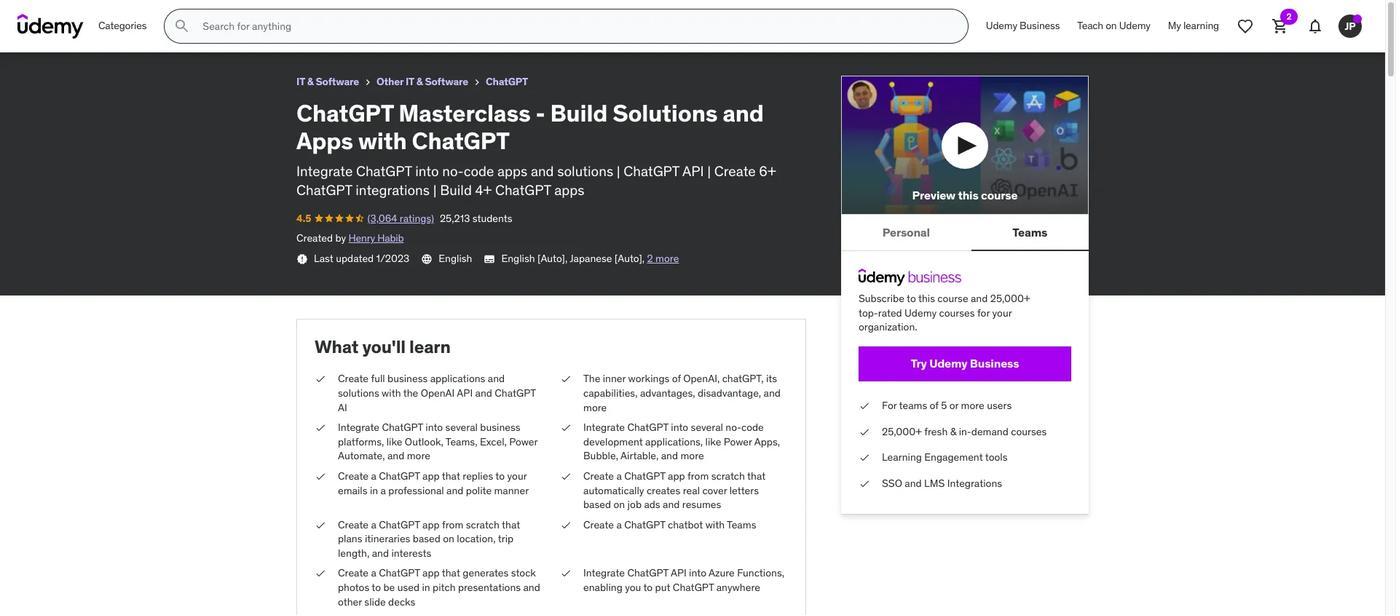 Task type: vqa. For each thing, say whether or not it's contained in the screenshot.
plans
yes



Task type: describe. For each thing, give the bounding box(es) containing it.
to inside integrate chatgpt api into azure functions, enabling you to put chatgpt anywhere
[[643, 581, 653, 594]]

chatgpt inside integrate chatgpt into several no-code development applications, like power apps, bubble, airtable, and more
[[627, 421, 668, 434]]

based inside 'create a chatgpt app from scratch that automatically creates real cover letters based on job ads and resumes'
[[583, 498, 611, 511]]

0 vertical spatial 2
[[1286, 11, 1292, 22]]

several for like
[[691, 421, 723, 434]]

what
[[315, 335, 359, 358]]

1 horizontal spatial (3,064
[[367, 212, 397, 225]]

english for english
[[439, 252, 472, 265]]

teams inside the 'teams' button
[[1013, 225, 1047, 239]]

last updated 1/2023
[[314, 252, 409, 265]]

0 horizontal spatial (3,064 ratings)
[[43, 25, 110, 38]]

5
[[941, 399, 947, 412]]

create for create a chatgpt app from scratch that automatically creates real cover letters based on job ads and resumes
[[583, 470, 614, 483]]

1 horizontal spatial 4.5
[[296, 212, 311, 225]]

0 vertical spatial ratings)
[[76, 25, 110, 38]]

be
[[383, 581, 395, 594]]

& for 25,000+ fresh & in-demand courses
[[950, 425, 956, 438]]

1 vertical spatial 25,213
[[440, 212, 470, 225]]

tab list containing personal
[[841, 215, 1089, 251]]

applications
[[430, 372, 485, 386]]

and inside 'create a chatgpt app from scratch that automatically creates real cover letters based on job ads and resumes'
[[663, 498, 680, 511]]

create for create a chatgpt app that generates stock photos to be used in pitch presentations and other slide decks
[[338, 567, 369, 580]]

disadvantage,
[[698, 387, 761, 400]]

1 horizontal spatial (3,064 ratings)
[[367, 212, 434, 225]]

teams,
[[446, 435, 477, 448]]

create a chatgpt app from scratch that automatically creates real cover letters based on job ads and resumes
[[583, 470, 766, 511]]

sso
[[882, 477, 902, 490]]

in inside create a chatgpt app that replies to your emails in a professional and polite manner
[[370, 484, 378, 497]]

business inside integrate chatgpt into several business platforms, like outlook, teams, excel, power automate, and more
[[480, 421, 520, 434]]

into inside integrate chatgpt into several no-code development applications, like power apps, bubble, airtable, and more
[[671, 421, 688, 434]]

decks
[[388, 595, 415, 609]]

length,
[[338, 547, 369, 560]]

your inside create a chatgpt app that replies to your emails in a professional and polite manner
[[507, 470, 527, 483]]

advantages,
[[640, 387, 695, 400]]

chatgpt link
[[486, 73, 528, 91]]

trip
[[498, 533, 514, 546]]

xsmall image for integrate chatgpt into several business platforms, like outlook, teams, excel, power automate, and more
[[315, 421, 326, 435]]

this inside subscribe to this course and 25,000+ top‑rated udemy courses for your organization.
[[918, 292, 935, 305]]

integrate for integrate chatgpt into several no-code development applications, like power apps, bubble, airtable, and more
[[583, 421, 625, 434]]

more right ,
[[655, 252, 679, 265]]

top‑rated
[[859, 306, 902, 320]]

that inside create a chatgpt app that generates stock photos to be used in pitch presentations and other slide decks
[[442, 567, 460, 580]]

0 horizontal spatial 25,213
[[116, 25, 146, 38]]

excel,
[[480, 435, 507, 448]]

more inside integrate chatgpt into several business platforms, like outlook, teams, excel, power automate, and more
[[407, 450, 430, 463]]

xsmall image for create a chatgpt app from scratch that plans itineraries based on location, trip length, and interests
[[315, 518, 326, 533]]

create a chatgpt app that generates stock photos to be used in pitch presentations and other slide decks
[[338, 567, 540, 609]]

xsmall image for sso and lms integrations
[[859, 477, 870, 491]]

2 software from the left
[[425, 75, 468, 88]]

to inside create a chatgpt app that replies to your emails in a professional and polite manner
[[495, 470, 505, 483]]

and inside integrate chatgpt into several business platforms, like outlook, teams, excel, power automate, and more
[[387, 450, 404, 463]]

openai,
[[683, 372, 720, 386]]

xsmall image left chatgpt link at left
[[471, 76, 483, 88]]

personal button
[[841, 215, 971, 250]]

outlook,
[[405, 435, 443, 448]]

app for on
[[422, 518, 440, 531]]

submit search image
[[174, 17, 191, 35]]

courses inside subscribe to this course and 25,000+ top‑rated udemy courses for your organization.
[[939, 306, 975, 320]]

into inside chatgpt masterclass - build solutions and apps with chatgpt integrate chatgpt into no-code apps and solutions | chatgpt api | create 6+ chatgpt integrations | build 4+ chatgpt apps
[[415, 162, 439, 180]]

other it & software
[[377, 75, 468, 88]]

preview this course button
[[841, 76, 1089, 215]]

with inside create full business applications and solutions with the openai api and chatgpt ai
[[382, 387, 401, 400]]

6+
[[759, 162, 776, 180]]

it & software
[[296, 75, 359, 88]]

1 vertical spatial 25,213 students
[[440, 212, 512, 225]]

integrate inside chatgpt masterclass - build solutions and apps with chatgpt integrate chatgpt into no-code apps and solutions | chatgpt api | create 6+ chatgpt integrations | build 4+ chatgpt apps
[[296, 162, 353, 180]]

other
[[338, 595, 362, 609]]

preview
[[912, 188, 956, 203]]

1 vertical spatial 25,000+
[[882, 425, 922, 438]]

business inside create full business applications and solutions with the openai api and chatgpt ai
[[387, 372, 428, 386]]

4+
[[475, 181, 492, 199]]

like inside integrate chatgpt into several no-code development applications, like power apps, bubble, airtable, and more
[[705, 435, 721, 448]]

replies
[[463, 470, 493, 483]]

automatically
[[583, 484, 644, 497]]

try udemy business
[[911, 356, 1019, 371]]

professional
[[388, 484, 444, 497]]

teach
[[1077, 19, 1103, 32]]

jp link
[[1333, 9, 1368, 44]]

solutions for chatgpt masterclass - build solutions and apps with chatgpt
[[172, 7, 225, 21]]

to inside subscribe to this course and 25,000+ top‑rated udemy courses for your organization.
[[907, 292, 916, 305]]

25,000+ inside subscribe to this course and 25,000+ top‑rated udemy courses for your organization.
[[990, 292, 1030, 305]]

chatgpt inside create full business applications and solutions with the openai api and chatgpt ai
[[495, 387, 536, 400]]

app for a
[[422, 470, 440, 483]]

learn
[[409, 335, 451, 358]]

anywhere
[[716, 581, 760, 594]]

udemy inside subscribe to this course and 25,000+ top‑rated udemy courses for your organization.
[[905, 306, 937, 320]]

into inside integrate chatgpt into several business platforms, like outlook, teams, excel, power automate, and more
[[425, 421, 443, 434]]

Search for anything text field
[[200, 14, 950, 39]]

in-
[[959, 425, 971, 438]]

letters
[[730, 484, 759, 497]]

chatgpt inside create a chatgpt app that generates stock photos to be used in pitch presentations and other slide decks
[[379, 567, 420, 580]]

a for creates
[[616, 470, 622, 483]]

apps for chatgpt masterclass - build solutions and apps with chatgpt integrate chatgpt into no-code apps and solutions | chatgpt api | create 6+ chatgpt integrations | build 4+ chatgpt apps
[[296, 126, 353, 156]]

like inside integrate chatgpt into several business platforms, like outlook, teams, excel, power automate, and more
[[386, 435, 402, 448]]

chatgpt inside 'create a chatgpt app from scratch that automatically creates real cover letters based on job ads and resumes'
[[624, 470, 665, 483]]

try udemy business link
[[859, 347, 1071, 382]]

0 horizontal spatial students
[[148, 25, 188, 38]]

chatgpt inside create a chatgpt app that replies to your emails in a professional and polite manner
[[379, 470, 420, 483]]

inner
[[603, 372, 626, 386]]

build for chatgpt masterclass - build solutions and apps with chatgpt integrate chatgpt into no-code apps and solutions | chatgpt api | create 6+ chatgpt integrations | build 4+ chatgpt apps
[[550, 98, 608, 128]]

integrate for integrate chatgpt api into azure functions, enabling you to put chatgpt anywhere
[[583, 567, 625, 580]]

what you'll learn
[[315, 335, 451, 358]]

a for to
[[371, 567, 376, 580]]

0 horizontal spatial 2
[[647, 252, 653, 265]]

0 vertical spatial 4.5
[[12, 25, 26, 38]]

udemy business
[[986, 19, 1060, 32]]

power inside integrate chatgpt into several no-code development applications, like power apps, bubble, airtable, and more
[[724, 435, 752, 448]]

created by henry habib
[[296, 232, 404, 245]]

2 horizontal spatial |
[[707, 162, 711, 180]]

course inside subscribe to this course and 25,000+ top‑rated udemy courses for your organization.
[[938, 292, 968, 305]]

itineraries
[[365, 533, 410, 546]]

applications,
[[645, 435, 703, 448]]

chatgpt masterclass - build solutions and apps with chatgpt
[[12, 7, 359, 21]]

sso and lms integrations
[[882, 477, 1002, 490]]

0 vertical spatial 25,213 students
[[116, 25, 188, 38]]

apps,
[[754, 435, 780, 448]]

slide
[[364, 595, 386, 609]]

cover
[[702, 484, 727, 497]]

with inside chatgpt masterclass - build solutions and apps with chatgpt integrate chatgpt into no-code apps and solutions | chatgpt api | create 6+ chatgpt integrations | build 4+ chatgpt apps
[[358, 126, 407, 156]]

- for chatgpt masterclass - build solutions and apps with chatgpt
[[133, 7, 138, 21]]

1 horizontal spatial |
[[617, 162, 620, 180]]

real
[[683, 484, 700, 497]]

last
[[314, 252, 333, 265]]

chatbot
[[668, 518, 703, 531]]

used
[[397, 581, 420, 594]]

learning
[[1183, 19, 1219, 32]]

its
[[766, 372, 777, 386]]

xsmall image left the other
[[362, 76, 374, 88]]

xsmall image for create a chatgpt app from scratch that automatically creates real cover letters based on job ads and resumes
[[560, 470, 572, 484]]

notifications image
[[1307, 17, 1324, 35]]

preview this course
[[912, 188, 1018, 203]]

from for cover
[[687, 470, 709, 483]]

the
[[583, 372, 600, 386]]

create inside chatgpt masterclass - build solutions and apps with chatgpt integrate chatgpt into no-code apps and solutions | chatgpt api | create 6+ chatgpt integrations | build 4+ chatgpt apps
[[714, 162, 756, 180]]

1 software from the left
[[316, 75, 359, 88]]

subscribe to this course and 25,000+ top‑rated udemy courses for your organization.
[[859, 292, 1030, 334]]

categories
[[98, 19, 147, 32]]

1 horizontal spatial build
[[440, 181, 472, 199]]

apps for chatgpt masterclass - build solutions and apps with chatgpt
[[251, 7, 279, 21]]

create for create a chatgpt chatbot with teams
[[583, 518, 614, 531]]

2 it from the left
[[406, 75, 414, 88]]

25,000+ fresh & in-demand courses
[[882, 425, 1047, 438]]

for
[[882, 399, 897, 412]]

a for itineraries
[[371, 518, 376, 531]]

create for create full business applications and solutions with the openai api and chatgpt ai
[[338, 372, 369, 386]]

full
[[371, 372, 385, 386]]

that inside create a chatgpt app that replies to your emails in a professional and polite manner
[[442, 470, 460, 483]]

a down automatically
[[616, 518, 622, 531]]

henry
[[349, 232, 375, 245]]

udemy inside 'try udemy business' link
[[929, 356, 968, 371]]

job
[[627, 498, 642, 511]]

other
[[377, 75, 404, 88]]

scratch for location,
[[466, 518, 499, 531]]

try
[[911, 356, 927, 371]]

integrations
[[947, 477, 1002, 490]]

2 more button
[[647, 252, 679, 266]]

shopping cart with 2 items image
[[1272, 17, 1289, 35]]

2 link
[[1263, 9, 1298, 44]]

api inside create full business applications and solutions with the openai api and chatgpt ai
[[457, 387, 473, 400]]

course inside the preview this course button
[[981, 188, 1018, 203]]

udemy business link
[[977, 9, 1069, 44]]

1 horizontal spatial ratings)
[[400, 212, 434, 225]]

by
[[335, 232, 346, 245]]

teach on udemy
[[1077, 19, 1150, 32]]

udemy inside udemy business "link"
[[986, 19, 1017, 32]]

xsmall image for create full business applications and solutions with the openai api and chatgpt ai
[[315, 372, 326, 387]]

to inside create a chatgpt app that generates stock photos to be used in pitch presentations and other slide decks
[[372, 581, 381, 594]]

xsmall image for create a chatgpt chatbot with teams
[[560, 518, 572, 533]]

create a chatgpt app from scratch that plans itineraries based on location, trip length, and interests
[[338, 518, 520, 560]]

manner
[[494, 484, 529, 497]]

& for other it & software
[[416, 75, 423, 88]]

users
[[987, 399, 1012, 412]]

xsmall image for integrate chatgpt api into azure functions, enabling you to put chatgpt anywhere
[[560, 567, 572, 581]]

integrate chatgpt api into azure functions, enabling you to put chatgpt anywhere
[[583, 567, 784, 594]]

on inside "link"
[[1106, 19, 1117, 32]]

integrations
[[356, 181, 430, 199]]



Task type: locate. For each thing, give the bounding box(es) containing it.
course down udemy business "image"
[[938, 292, 968, 305]]

xsmall image for 25,000+ fresh & in-demand courses
[[859, 425, 870, 439]]

a up automatically
[[616, 470, 622, 483]]

xsmall image left emails
[[315, 470, 326, 484]]

code up apps,
[[741, 421, 764, 434]]

a right emails
[[381, 484, 386, 497]]

business up users
[[970, 356, 1019, 371]]

learning engagement tools
[[882, 451, 1008, 464]]

1 horizontal spatial solutions
[[557, 162, 613, 180]]

xsmall image for the inner workings of openai, chatgpt, its capabilities, advantages, disadvantage, and more
[[560, 372, 572, 387]]

0 horizontal spatial (3,064
[[43, 25, 73, 38]]

0 horizontal spatial 25,213 students
[[116, 25, 188, 38]]

of up advantages,
[[672, 372, 681, 386]]

1 horizontal spatial 25,000+
[[990, 292, 1030, 305]]

0 vertical spatial this
[[958, 188, 979, 203]]

build
[[140, 7, 169, 21], [550, 98, 608, 128], [440, 181, 472, 199]]

with
[[282, 7, 307, 21], [358, 126, 407, 156], [382, 387, 401, 400], [705, 518, 725, 531]]

scratch inside 'create a chatgpt app from scratch that automatically creates real cover letters based on job ads and resumes'
[[711, 470, 745, 483]]

several up applications,
[[691, 421, 723, 434]]

,
[[642, 252, 645, 265]]

xsmall image for for teams of 5 or more users
[[859, 399, 870, 413]]

1 vertical spatial teams
[[727, 518, 756, 531]]

0 horizontal spatial code
[[464, 162, 494, 180]]

1 horizontal spatial teams
[[1013, 225, 1047, 239]]

more down capabilities,
[[583, 401, 607, 414]]

xsmall image left plans
[[315, 518, 326, 533]]

0 horizontal spatial course
[[938, 292, 968, 305]]

1 several from the left
[[445, 421, 478, 434]]

2 left notifications icon at right top
[[1286, 11, 1292, 22]]

ai
[[338, 401, 347, 414]]

from inside create a chatgpt app from scratch that plans itineraries based on location, trip length, and interests
[[442, 518, 463, 531]]

power left apps,
[[724, 435, 752, 448]]

from for on
[[442, 518, 463, 531]]

create inside create a chatgpt app from scratch that plans itineraries based on location, trip length, and interests
[[338, 518, 369, 531]]

solutions inside chatgpt masterclass - build solutions and apps with chatgpt integrate chatgpt into no-code apps and solutions | chatgpt api | create 6+ chatgpt integrations | build 4+ chatgpt apps
[[613, 98, 718, 128]]

on left job
[[614, 498, 625, 511]]

in right emails
[[370, 484, 378, 497]]

xsmall image left last
[[296, 253, 308, 265]]

1 horizontal spatial scratch
[[711, 470, 745, 483]]

create up photos
[[338, 567, 369, 580]]

a
[[371, 470, 376, 483], [616, 470, 622, 483], [381, 484, 386, 497], [371, 518, 376, 531], [616, 518, 622, 531], [371, 567, 376, 580]]

2 like from the left
[[705, 435, 721, 448]]

xsmall image for integrate chatgpt into several no-code development applications, like power apps, bubble, airtable, and more
[[560, 421, 572, 435]]

power inside integrate chatgpt into several business platforms, like outlook, teams, excel, power automate, and more
[[509, 435, 538, 448]]

location,
[[457, 533, 496, 546]]

1 horizontal spatial no-
[[726, 421, 741, 434]]

created
[[296, 232, 333, 245]]

- inside chatgpt masterclass - build solutions and apps with chatgpt integrate chatgpt into no-code apps and solutions | chatgpt api | create 6+ chatgpt integrations | build 4+ chatgpt apps
[[536, 98, 545, 128]]

create down automatically
[[583, 518, 614, 531]]

a up slide on the left of page
[[371, 567, 376, 580]]

on left location,
[[443, 533, 454, 546]]

1 vertical spatial apps
[[554, 181, 584, 199]]

1 horizontal spatial course
[[981, 188, 1018, 203]]

on inside create a chatgpt app from scratch that plans itineraries based on location, trip length, and interests
[[443, 533, 454, 546]]

0 vertical spatial course
[[981, 188, 1018, 203]]

0 horizontal spatial business
[[970, 356, 1019, 371]]

0 vertical spatial no-
[[442, 162, 464, 180]]

english right course language image in the top left of the page
[[439, 252, 472, 265]]

no- inside chatgpt masterclass - build solutions and apps with chatgpt integrate chatgpt into no-code apps and solutions | chatgpt api | create 6+ chatgpt integrations | build 4+ chatgpt apps
[[442, 162, 464, 180]]

to up manner
[[495, 470, 505, 483]]

workings
[[628, 372, 670, 386]]

0 vertical spatial solutions
[[172, 7, 225, 21]]

2 vertical spatial on
[[443, 533, 454, 546]]

stock
[[511, 567, 536, 580]]

create up plans
[[338, 518, 369, 531]]

several
[[445, 421, 478, 434], [691, 421, 723, 434]]

into left the 'azure' in the bottom right of the page
[[689, 567, 706, 580]]

more right or
[[961, 399, 984, 412]]

airtable,
[[620, 450, 659, 463]]

business
[[1020, 19, 1060, 32], [970, 356, 1019, 371]]

it & software link
[[296, 73, 359, 91]]

apps
[[251, 7, 279, 21], [296, 126, 353, 156]]

students down the chatgpt masterclass - build solutions and apps with chatgpt
[[148, 25, 188, 38]]

xsmall image left photos
[[315, 567, 326, 581]]

put
[[655, 581, 670, 594]]

app inside create a chatgpt app from scratch that plans itineraries based on location, trip length, and interests
[[422, 518, 440, 531]]

polite
[[466, 484, 492, 497]]

0 horizontal spatial solutions
[[338, 387, 379, 400]]

a down automate,
[[371, 470, 376, 483]]

0 horizontal spatial teams
[[727, 518, 756, 531]]

integrate up development
[[583, 421, 625, 434]]

1 vertical spatial of
[[930, 399, 939, 412]]

4.5
[[12, 25, 26, 38], [296, 212, 311, 225]]

1 vertical spatial ratings)
[[400, 212, 434, 225]]

scratch up location,
[[466, 518, 499, 531]]

masterclass for chatgpt masterclass - build solutions and apps with chatgpt integrate chatgpt into no-code apps and solutions | chatgpt api | create 6+ chatgpt integrations | build 4+ chatgpt apps
[[399, 98, 531, 128]]

1 horizontal spatial courses
[[1011, 425, 1047, 438]]

integrate up the platforms,
[[338, 421, 379, 434]]

more down outlook,
[[407, 450, 430, 463]]

courses left for
[[939, 306, 975, 320]]

0 vertical spatial apps
[[497, 162, 528, 180]]

1 horizontal spatial business
[[1020, 19, 1060, 32]]

1 english from the left
[[439, 252, 472, 265]]

that inside 'create a chatgpt app from scratch that automatically creates real cover letters based on job ads and resumes'
[[747, 470, 766, 483]]

xsmall image left for
[[859, 399, 870, 413]]

functions,
[[737, 567, 784, 580]]

that left the replies
[[442, 470, 460, 483]]

0 horizontal spatial |
[[433, 181, 437, 199]]

2 several from the left
[[691, 421, 723, 434]]

engagement
[[924, 451, 983, 464]]

and inside create a chatgpt app from scratch that plans itineraries based on location, trip length, and interests
[[372, 547, 389, 560]]

english for english [auto], japanese [auto] , 2 more
[[501, 252, 535, 265]]

0 horizontal spatial ratings)
[[76, 25, 110, 38]]

code inside integrate chatgpt into several no-code development applications, like power apps, bubble, airtable, and more
[[741, 421, 764, 434]]

xsmall image left sso
[[859, 477, 870, 491]]

plans
[[338, 533, 362, 546]]

more inside the inner workings of openai, chatgpt, its capabilities, advantages, disadvantage, and more
[[583, 401, 607, 414]]

fresh
[[924, 425, 948, 438]]

0 vertical spatial business
[[1020, 19, 1060, 32]]

henry habib link
[[349, 232, 404, 245]]

demand
[[971, 425, 1009, 438]]

1 vertical spatial solutions
[[613, 98, 718, 128]]

1 vertical spatial your
[[507, 470, 527, 483]]

no- inside integrate chatgpt into several no-code development applications, like power apps, bubble, airtable, and more
[[726, 421, 741, 434]]

course language image
[[421, 253, 433, 265]]

to left be
[[372, 581, 381, 594]]

apps inside chatgpt masterclass - build solutions and apps with chatgpt integrate chatgpt into no-code apps and solutions | chatgpt api | create 6+ chatgpt integrations | build 4+ chatgpt apps
[[296, 126, 353, 156]]

2
[[1286, 11, 1292, 22], [647, 252, 653, 265]]

and inside subscribe to this course and 25,000+ top‑rated udemy courses for your organization.
[[971, 292, 988, 305]]

course up the 'teams' button
[[981, 188, 1018, 203]]

my
[[1168, 19, 1181, 32]]

0 vertical spatial business
[[387, 372, 428, 386]]

(3,064 left "categories" dropdown button
[[43, 25, 73, 38]]

2 power from the left
[[724, 435, 752, 448]]

into up outlook,
[[425, 421, 443, 434]]

like left outlook,
[[386, 435, 402, 448]]

software right the other
[[425, 75, 468, 88]]

scratch inside create a chatgpt app from scratch that plans itineraries based on location, trip length, and interests
[[466, 518, 499, 531]]

more inside integrate chatgpt into several no-code development applications, like power apps, bubble, airtable, and more
[[681, 450, 704, 463]]

25,000+ down the 'teams' button
[[990, 292, 1030, 305]]

create inside create a chatgpt app that generates stock photos to be used in pitch presentations and other slide decks
[[338, 567, 369, 580]]

app up creates
[[668, 470, 685, 483]]

0 vertical spatial 25,000+
[[990, 292, 1030, 305]]

udemy inside teach on udemy "link"
[[1119, 19, 1150, 32]]

25,213 students down 4+
[[440, 212, 512, 225]]

0 horizontal spatial courses
[[939, 306, 975, 320]]

1 vertical spatial apps
[[296, 126, 353, 156]]

1 vertical spatial this
[[918, 292, 935, 305]]

1 horizontal spatial it
[[406, 75, 414, 88]]

xsmall image left 'fresh'
[[859, 425, 870, 439]]

1 vertical spatial build
[[550, 98, 608, 128]]

0 horizontal spatial -
[[133, 7, 138, 21]]

students down 4+
[[472, 212, 512, 225]]

xsmall image left development
[[560, 421, 572, 435]]

0 horizontal spatial 25,000+
[[882, 425, 922, 438]]

teams
[[1013, 225, 1047, 239], [727, 518, 756, 531]]

1 vertical spatial students
[[472, 212, 512, 225]]

create for create a chatgpt app from scratch that plans itineraries based on location, trip length, and interests
[[338, 518, 369, 531]]

0 horizontal spatial based
[[413, 533, 441, 546]]

create inside 'create a chatgpt app from scratch that automatically creates real cover letters based on job ads and resumes'
[[583, 470, 614, 483]]

or
[[949, 399, 959, 412]]

and inside create a chatgpt app that generates stock photos to be used in pitch presentations and other slide decks
[[523, 581, 540, 594]]

0 horizontal spatial solutions
[[172, 7, 225, 21]]

app for used
[[422, 567, 440, 580]]

solutions inside create full business applications and solutions with the openai api and chatgpt ai
[[338, 387, 379, 400]]

code
[[464, 162, 494, 180], [741, 421, 764, 434]]

0 horizontal spatial of
[[672, 372, 681, 386]]

xsmall image for create a chatgpt app that replies to your emails in a professional and polite manner
[[315, 470, 326, 484]]

software left the other
[[316, 75, 359, 88]]

& inside the it & software link
[[307, 75, 314, 88]]

0 horizontal spatial from
[[442, 518, 463, 531]]

xsmall image
[[315, 372, 326, 387], [560, 372, 572, 387], [859, 399, 870, 413], [315, 421, 326, 435], [859, 425, 870, 439], [859, 451, 870, 465], [859, 477, 870, 491], [315, 567, 326, 581]]

xsmall image left the platforms,
[[315, 421, 326, 435]]

25,213 students down the chatgpt masterclass - build solutions and apps with chatgpt
[[116, 25, 188, 38]]

xsmall image for create a chatgpt app that generates stock photos to be used in pitch presentations and other slide decks
[[315, 567, 326, 581]]

platforms,
[[338, 435, 384, 448]]

in right used
[[422, 581, 430, 594]]

into up applications,
[[671, 421, 688, 434]]

habib
[[377, 232, 404, 245]]

app inside create a chatgpt app that generates stock photos to be used in pitch presentations and other slide decks
[[422, 567, 440, 580]]

25,000+ up the 'learning' at the right bottom of the page
[[882, 425, 922, 438]]

2 english from the left
[[501, 252, 535, 265]]

1 vertical spatial courses
[[1011, 425, 1047, 438]]

[auto], japanese
[[537, 252, 612, 265]]

tab list
[[841, 215, 1089, 251]]

from up real
[[687, 470, 709, 483]]

that up pitch
[[442, 567, 460, 580]]

on right teach
[[1106, 19, 1117, 32]]

of left 5
[[930, 399, 939, 412]]

for teams of 5 or more users
[[882, 399, 1012, 412]]

0 vertical spatial (3,064 ratings)
[[43, 25, 110, 38]]

1/2023
[[376, 252, 409, 265]]

app inside 'create a chatgpt app from scratch that automatically creates real cover letters based on job ads and resumes'
[[668, 470, 685, 483]]

and inside integrate chatgpt into several no-code development applications, like power apps, bubble, airtable, and more
[[661, 450, 678, 463]]

1 horizontal spatial -
[[536, 98, 545, 128]]

2 vertical spatial api
[[671, 567, 687, 580]]

integrate
[[296, 162, 353, 180], [338, 421, 379, 434], [583, 421, 625, 434], [583, 567, 625, 580]]

your right for
[[992, 306, 1012, 320]]

0 vertical spatial code
[[464, 162, 494, 180]]

based down automatically
[[583, 498, 611, 511]]

that up trip at the bottom left of page
[[502, 518, 520, 531]]

xsmall image left enabling
[[560, 567, 572, 581]]

api inside chatgpt masterclass - build solutions and apps with chatgpt integrate chatgpt into no-code apps and solutions | chatgpt api | create 6+ chatgpt integrations | build 4+ chatgpt apps
[[682, 162, 704, 180]]

that up 'letters'
[[747, 470, 766, 483]]

2 horizontal spatial on
[[1106, 19, 1117, 32]]

scratch up cover
[[711, 470, 745, 483]]

(3,064 up henry habib "link"
[[367, 212, 397, 225]]

more down applications,
[[681, 450, 704, 463]]

into up integrations
[[415, 162, 439, 180]]

1 horizontal spatial apps
[[554, 181, 584, 199]]

integrate inside integrate chatgpt into several business platforms, like outlook, teams, excel, power automate, and more
[[338, 421, 379, 434]]

a inside create a chatgpt app that generates stock photos to be used in pitch presentations and other slide decks
[[371, 567, 376, 580]]

integrate chatgpt into several no-code development applications, like power apps, bubble, airtable, and more
[[583, 421, 780, 463]]

udemy image
[[17, 14, 84, 39]]

1 vertical spatial on
[[614, 498, 625, 511]]

and inside create a chatgpt app that replies to your emails in a professional and polite manner
[[446, 484, 464, 497]]

and inside the inner workings of openai, chatgpt, its capabilities, advantages, disadvantage, and more
[[764, 387, 781, 400]]

software
[[316, 75, 359, 88], [425, 75, 468, 88]]

several up teams,
[[445, 421, 478, 434]]

based inside create a chatgpt app from scratch that plans itineraries based on location, trip length, and interests
[[413, 533, 441, 546]]

xsmall image for last updated 1/2023
[[296, 253, 308, 265]]

updated
[[336, 252, 374, 265]]

your up manner
[[507, 470, 527, 483]]

chatgpt masterclass - build solutions and apps with chatgpt integrate chatgpt into no-code apps and solutions | chatgpt api | create 6+ chatgpt integrations | build 4+ chatgpt apps
[[296, 98, 776, 199]]

to down udemy business "image"
[[907, 292, 916, 305]]

udemy business image
[[859, 269, 961, 286]]

business up the at the bottom
[[387, 372, 428, 386]]

chatgpt,
[[722, 372, 764, 386]]

1 horizontal spatial &
[[416, 75, 423, 88]]

business up excel, on the bottom
[[480, 421, 520, 434]]

0 vertical spatial build
[[140, 7, 169, 21]]

integrate chatgpt into several business platforms, like outlook, teams, excel, power automate, and more
[[338, 421, 538, 463]]

(3,064 ratings)
[[43, 25, 110, 38], [367, 212, 434, 225]]

for
[[977, 306, 990, 320]]

business inside 'try udemy business' link
[[970, 356, 1019, 371]]

1 vertical spatial (3,064
[[367, 212, 397, 225]]

a for emails
[[371, 470, 376, 483]]

0 horizontal spatial power
[[509, 435, 538, 448]]

my learning link
[[1159, 9, 1228, 44]]

based up "interests" at left bottom
[[413, 533, 441, 546]]

1 vertical spatial api
[[457, 387, 473, 400]]

0 horizontal spatial this
[[918, 292, 935, 305]]

teams button
[[971, 215, 1089, 250]]

ratings)
[[76, 25, 110, 38], [400, 212, 434, 225]]

api inside integrate chatgpt api into azure functions, enabling you to put chatgpt anywhere
[[671, 567, 687, 580]]

learning
[[882, 451, 922, 464]]

1 vertical spatial (3,064 ratings)
[[367, 212, 434, 225]]

to left put
[[643, 581, 653, 594]]

integrate inside integrate chatgpt into several no-code development applications, like power apps, bubble, airtable, and more
[[583, 421, 625, 434]]

1 horizontal spatial business
[[480, 421, 520, 434]]

|
[[617, 162, 620, 180], [707, 162, 711, 180], [433, 181, 437, 199]]

english
[[439, 252, 472, 265], [501, 252, 535, 265]]

business inside udemy business "link"
[[1020, 19, 1060, 32]]

like right applications,
[[705, 435, 721, 448]]

courses
[[939, 306, 975, 320], [1011, 425, 1047, 438]]

xsmall image
[[362, 76, 374, 88], [471, 76, 483, 88], [296, 253, 308, 265], [560, 421, 572, 435], [315, 470, 326, 484], [560, 470, 572, 484], [315, 518, 326, 533], [560, 518, 572, 533], [560, 567, 572, 581]]

in inside create a chatgpt app that generates stock photos to be used in pitch presentations and other slide decks
[[422, 581, 430, 594]]

create inside create full business applications and solutions with the openai api and chatgpt ai
[[338, 372, 369, 386]]

integrate inside integrate chatgpt api into azure functions, enabling you to put chatgpt anywhere
[[583, 567, 625, 580]]

you have alerts image
[[1353, 15, 1362, 23]]

app inside create a chatgpt app that replies to your emails in a professional and polite manner
[[422, 470, 440, 483]]

from up location,
[[442, 518, 463, 531]]

0 vertical spatial your
[[992, 306, 1012, 320]]

masterclass inside chatgpt masterclass - build solutions and apps with chatgpt integrate chatgpt into no-code apps and solutions | chatgpt api | create 6+ chatgpt integrations | build 4+ chatgpt apps
[[399, 98, 531, 128]]

a up itineraries
[[371, 518, 376, 531]]

your inside subscribe to this course and 25,000+ top‑rated udemy courses for your organization.
[[992, 306, 1012, 320]]

several inside integrate chatgpt into several business platforms, like outlook, teams, excel, power automate, and more
[[445, 421, 478, 434]]

create a chatgpt app that replies to your emails in a professional and polite manner
[[338, 470, 529, 497]]

generates
[[463, 567, 509, 580]]

0 horizontal spatial no-
[[442, 162, 464, 180]]

a inside create a chatgpt app from scratch that plans itineraries based on location, trip length, and interests
[[371, 518, 376, 531]]

create a chatgpt chatbot with teams
[[583, 518, 756, 531]]

1 horizontal spatial based
[[583, 498, 611, 511]]

1 horizontal spatial solutions
[[613, 98, 718, 128]]

xsmall image left automatically
[[560, 470, 572, 484]]

0 vertical spatial -
[[133, 7, 138, 21]]

0 horizontal spatial business
[[387, 372, 428, 386]]

teams
[[899, 399, 927, 412]]

app up "interests" at left bottom
[[422, 518, 440, 531]]

0 horizontal spatial masterclass
[[63, 7, 130, 21]]

app up pitch
[[422, 567, 440, 580]]

- for chatgpt masterclass - build solutions and apps with chatgpt integrate chatgpt into no-code apps and solutions | chatgpt api | create 6+ chatgpt integrations | build 4+ chatgpt apps
[[536, 98, 545, 128]]

chatgpt
[[12, 7, 61, 21], [309, 7, 359, 21], [486, 75, 528, 88], [296, 98, 394, 128], [412, 126, 510, 156], [356, 162, 412, 180], [624, 162, 679, 180], [296, 181, 352, 199], [495, 181, 551, 199], [495, 387, 536, 400], [382, 421, 423, 434], [627, 421, 668, 434], [379, 470, 420, 483], [624, 470, 665, 483], [379, 518, 420, 531], [624, 518, 665, 531], [379, 567, 420, 580], [627, 567, 668, 580], [673, 581, 714, 594]]

2 horizontal spatial &
[[950, 425, 956, 438]]

emails
[[338, 484, 367, 497]]

on inside 'create a chatgpt app from scratch that automatically creates real cover letters based on job ads and resumes'
[[614, 498, 625, 511]]

0 vertical spatial teams
[[1013, 225, 1047, 239]]

this inside button
[[958, 188, 979, 203]]

business left teach
[[1020, 19, 1060, 32]]

this down udemy business "image"
[[918, 292, 935, 305]]

chatgpt inside integrate chatgpt into several business platforms, like outlook, teams, excel, power automate, and more
[[382, 421, 423, 434]]

app up professional
[[422, 470, 440, 483]]

1 vertical spatial business
[[970, 356, 1019, 371]]

and
[[228, 7, 248, 21], [723, 98, 764, 128], [531, 162, 554, 180], [971, 292, 988, 305], [488, 372, 505, 386], [475, 387, 492, 400], [764, 387, 781, 400], [387, 450, 404, 463], [661, 450, 678, 463], [905, 477, 922, 490], [446, 484, 464, 497], [663, 498, 680, 511], [372, 547, 389, 560], [523, 581, 540, 594]]

1 horizontal spatial 2
[[1286, 11, 1292, 22]]

wishlist image
[[1237, 17, 1254, 35]]

app
[[422, 470, 440, 483], [668, 470, 685, 483], [422, 518, 440, 531], [422, 567, 440, 580]]

0 horizontal spatial apps
[[497, 162, 528, 180]]

2 right ,
[[647, 252, 653, 265]]

english [auto], japanese [auto] , 2 more
[[501, 252, 679, 265]]

power right excel, on the bottom
[[509, 435, 538, 448]]

&
[[307, 75, 314, 88], [416, 75, 423, 88], [950, 425, 956, 438]]

1 horizontal spatial of
[[930, 399, 939, 412]]

1 horizontal spatial 25,213 students
[[440, 212, 512, 225]]

development
[[583, 435, 643, 448]]

app for cover
[[668, 470, 685, 483]]

0 horizontal spatial english
[[439, 252, 472, 265]]

this right preview
[[958, 188, 979, 203]]

scratch for letters
[[711, 470, 745, 483]]

solutions inside chatgpt masterclass - build solutions and apps with chatgpt integrate chatgpt into no-code apps and solutions | chatgpt api | create 6+ chatgpt integrations | build 4+ chatgpt apps
[[557, 162, 613, 180]]

1 vertical spatial based
[[413, 533, 441, 546]]

code inside chatgpt masterclass - build solutions and apps with chatgpt integrate chatgpt into no-code apps and solutions | chatgpt api | create 6+ chatgpt integrations | build 4+ chatgpt apps
[[464, 162, 494, 180]]

xsmall image left the 'learning' at the right bottom of the page
[[859, 451, 870, 465]]

closed captions image
[[484, 253, 496, 265]]

integrate for integrate chatgpt into several business platforms, like outlook, teams, excel, power automate, and more
[[338, 421, 379, 434]]

create left full
[[338, 372, 369, 386]]

1 horizontal spatial code
[[741, 421, 764, 434]]

several for teams,
[[445, 421, 478, 434]]

courses right the demand
[[1011, 425, 1047, 438]]

0 vertical spatial masterclass
[[63, 7, 130, 21]]

course
[[981, 188, 1018, 203], [938, 292, 968, 305]]

create left 6+
[[714, 162, 756, 180]]

more
[[655, 252, 679, 265], [961, 399, 984, 412], [583, 401, 607, 414], [407, 450, 430, 463], [681, 450, 704, 463]]

0 vertical spatial in
[[370, 484, 378, 497]]

create inside create a chatgpt app that replies to your emails in a professional and polite manner
[[338, 470, 369, 483]]

1 horizontal spatial several
[[691, 421, 723, 434]]

1 horizontal spatial students
[[472, 212, 512, 225]]

integrate up created
[[296, 162, 353, 180]]

based
[[583, 498, 611, 511], [413, 533, 441, 546]]

0 vertical spatial (3,064
[[43, 25, 73, 38]]

create up emails
[[338, 470, 369, 483]]

1 vertical spatial masterclass
[[399, 98, 531, 128]]

0 horizontal spatial scratch
[[466, 518, 499, 531]]

& inside other it & software link
[[416, 75, 423, 88]]

1 it from the left
[[296, 75, 305, 88]]

several inside integrate chatgpt into several no-code development applications, like power apps, bubble, airtable, and more
[[691, 421, 723, 434]]

1 power from the left
[[509, 435, 538, 448]]

create down bubble,
[[583, 470, 614, 483]]

into inside integrate chatgpt api into azure functions, enabling you to put chatgpt anywhere
[[689, 567, 706, 580]]

1 vertical spatial course
[[938, 292, 968, 305]]

chatgpt inside create a chatgpt app from scratch that plans itineraries based on location, trip length, and interests
[[379, 518, 420, 531]]

teach on udemy link
[[1069, 9, 1159, 44]]

jp
[[1345, 19, 1356, 32]]

25,213 students
[[116, 25, 188, 38], [440, 212, 512, 225]]

1 vertical spatial from
[[442, 518, 463, 531]]

create for create a chatgpt app that replies to your emails in a professional and polite manner
[[338, 470, 369, 483]]

0 horizontal spatial like
[[386, 435, 402, 448]]

that inside create a chatgpt app from scratch that plans itineraries based on location, trip length, and interests
[[502, 518, 520, 531]]

1 horizontal spatial this
[[958, 188, 979, 203]]

xsmall image left the
[[560, 372, 572, 387]]

build for chatgpt masterclass - build solutions and apps with chatgpt
[[140, 7, 169, 21]]

xsmall image right trip at the bottom left of page
[[560, 518, 572, 533]]

of inside the inner workings of openai, chatgpt, its capabilities, advantages, disadvantage, and more
[[672, 372, 681, 386]]

from inside 'create a chatgpt app from scratch that automatically creates real cover letters based on job ads and resumes'
[[687, 470, 709, 483]]

openai
[[421, 387, 455, 400]]

1 horizontal spatial like
[[705, 435, 721, 448]]

solutions for chatgpt masterclass - build solutions and apps with chatgpt integrate chatgpt into no-code apps and solutions | chatgpt api | create 6+ chatgpt integrations | build 4+ chatgpt apps
[[613, 98, 718, 128]]

integrate up enabling
[[583, 567, 625, 580]]

a inside 'create a chatgpt app from scratch that automatically creates real cover letters based on job ads and resumes'
[[616, 470, 622, 483]]

1 vertical spatial 4.5
[[296, 212, 311, 225]]

masterclass for chatgpt masterclass - build solutions and apps with chatgpt
[[63, 7, 130, 21]]

xsmall image down "what" at the left bottom of page
[[315, 372, 326, 387]]

automate,
[[338, 450, 385, 463]]

interests
[[391, 547, 431, 560]]

0 horizontal spatial apps
[[251, 7, 279, 21]]

1 horizontal spatial software
[[425, 75, 468, 88]]

1 like from the left
[[386, 435, 402, 448]]

xsmall image for learning engagement tools
[[859, 451, 870, 465]]



